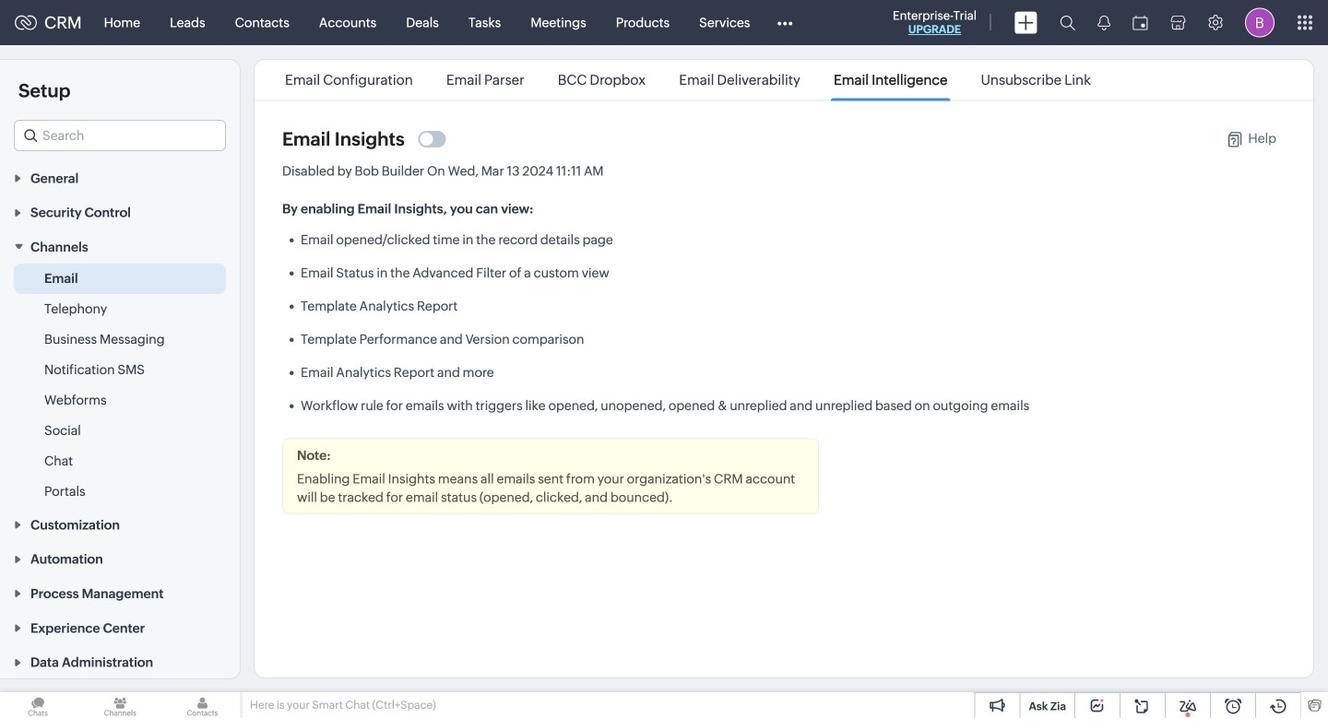 Task type: locate. For each thing, give the bounding box(es) containing it.
profile image
[[1246, 8, 1275, 37]]

Search text field
[[15, 121, 225, 150]]

calendar image
[[1133, 15, 1149, 30]]

region
[[0, 264, 240, 507]]

signals element
[[1087, 0, 1122, 45]]

list
[[268, 60, 1108, 100]]

search element
[[1049, 0, 1087, 45]]

logo image
[[15, 15, 37, 30]]

profile element
[[1234, 0, 1286, 45]]

search image
[[1060, 15, 1076, 30]]

channels image
[[82, 693, 158, 719]]

None field
[[14, 120, 226, 151]]

Other Modules field
[[765, 8, 805, 37]]



Task type: vqa. For each thing, say whether or not it's contained in the screenshot.
Signals image at right
yes



Task type: describe. For each thing, give the bounding box(es) containing it.
contacts image
[[165, 693, 240, 719]]

create menu image
[[1015, 12, 1038, 34]]

create menu element
[[1004, 0, 1049, 45]]

chats image
[[0, 693, 76, 719]]

signals image
[[1098, 15, 1111, 30]]



